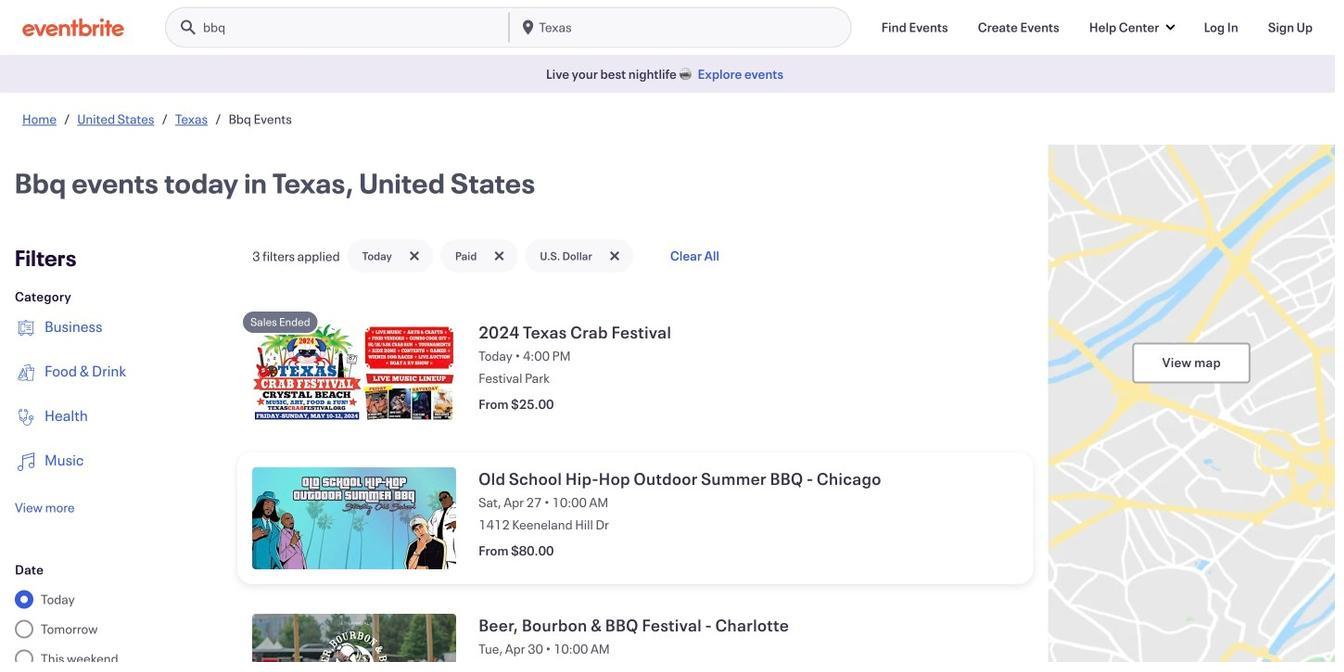Task type: locate. For each thing, give the bounding box(es) containing it.
view more element
[[15, 499, 75, 516]]

create events element
[[978, 18, 1060, 37]]

eventbrite image
[[22, 18, 124, 37]]

log in element
[[1205, 18, 1239, 37]]

sign up element
[[1269, 18, 1314, 37]]

2024 texas crab festival primary image image
[[252, 321, 457, 423]]



Task type: describe. For each thing, give the bounding box(es) containing it.
old school hip-hop outdoor summer bbq - chicago primary image image
[[252, 468, 457, 570]]

find events element
[[882, 18, 949, 37]]



Task type: vqa. For each thing, say whether or not it's contained in the screenshot.
THE WORKSHOPS
no



